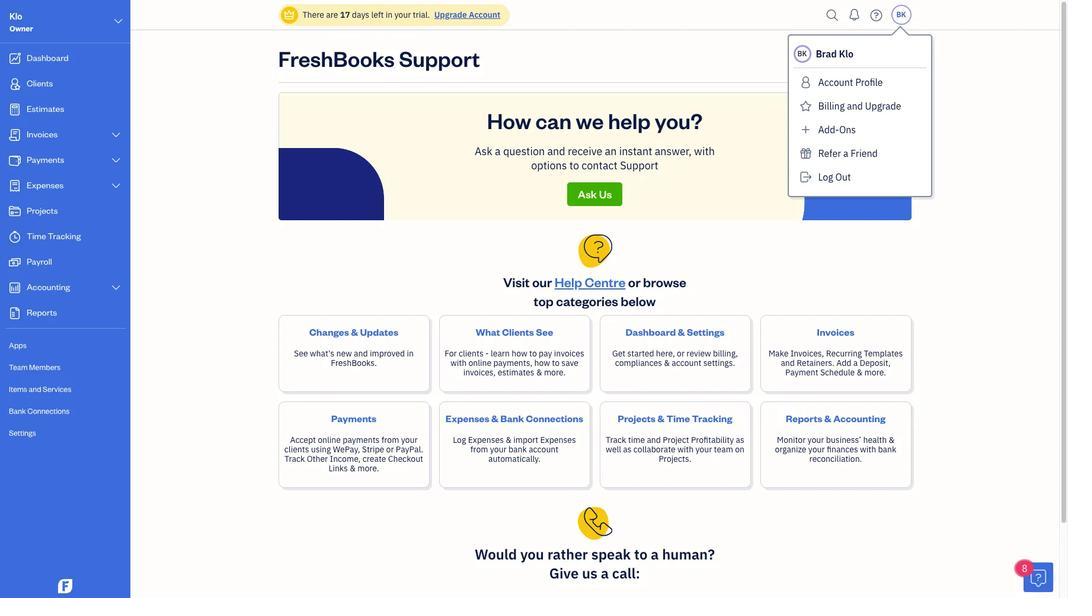 Task type: locate. For each thing, give the bounding box(es) containing it.
& up business'
[[825, 413, 832, 425]]

0 horizontal spatial dashboard
[[27, 52, 69, 63]]

1 vertical spatial account
[[819, 77, 854, 88]]

team members
[[9, 363, 61, 372]]

reports up the monitor
[[786, 413, 823, 425]]

bank inside "bank connections" link
[[9, 407, 26, 416]]

0 horizontal spatial bk
[[798, 49, 807, 58]]

notifications image
[[845, 3, 864, 27]]

invoice image
[[8, 129, 22, 141]]

and inside see what's new and improved in freshbooks.
[[354, 349, 368, 359]]

settings down bank connections
[[9, 429, 36, 438]]

1 horizontal spatial account
[[672, 358, 702, 369]]

with for how can we help you?
[[695, 145, 715, 158]]

bk inside dropdown button
[[897, 10, 907, 19]]

0 horizontal spatial upgrade
[[435, 9, 467, 20]]

clients left the using
[[285, 445, 309, 455]]

expenses right the import
[[541, 435, 576, 446]]

0 horizontal spatial online
[[318, 435, 341, 446]]

what
[[476, 326, 500, 339]]

0 horizontal spatial reports
[[27, 307, 57, 318]]

1 vertical spatial time
[[667, 413, 690, 425]]

0 vertical spatial account
[[672, 358, 702, 369]]

upgrade right trial.
[[435, 9, 467, 20]]

and inside main element
[[29, 385, 41, 394]]

support down trial.
[[399, 44, 480, 72]]

payments up payments
[[331, 413, 377, 425]]

1 vertical spatial accounting
[[834, 413, 886, 425]]

online inside accept online payments from your clients using wepay, stripe or paypal. track other income, create checkout links & more.
[[318, 435, 341, 446]]

chevron large down image inside the expenses link
[[111, 181, 122, 191]]

online up other
[[318, 435, 341, 446]]

log
[[819, 171, 834, 183], [453, 435, 466, 446]]

more. inside accept online payments from your clients using wepay, stripe or paypal. track other income, create checkout links & more.
[[358, 464, 379, 474]]

main element
[[0, 0, 160, 599]]

1 horizontal spatial accounting
[[834, 413, 886, 425]]

0 horizontal spatial bank
[[9, 407, 26, 416]]

0 vertical spatial chevron large down image
[[111, 130, 122, 140]]

account inside get started here, or review billing, compliances & account settings.
[[672, 358, 702, 369]]

projects
[[27, 205, 58, 216], [618, 413, 656, 425]]

1 horizontal spatial in
[[407, 349, 414, 359]]

& inside get started here, or review billing, compliances & account settings.
[[664, 358, 670, 369]]

or up below
[[629, 274, 641, 291]]

here,
[[656, 349, 675, 359]]

& inside make invoices, recurring templates and retainers. add a deposit, payment schedule & more.
[[857, 368, 863, 378]]

0 vertical spatial track
[[606, 435, 627, 446]]

expenses down invoices,
[[446, 413, 490, 425]]

2 vertical spatial chevron large down image
[[111, 181, 122, 191]]

0 vertical spatial payments
[[27, 154, 64, 165]]

to right "speak"
[[635, 546, 648, 565]]

1 horizontal spatial account
[[819, 77, 854, 88]]

0 vertical spatial invoices
[[27, 129, 58, 140]]

would
[[475, 546, 517, 565]]

0 horizontal spatial more.
[[358, 464, 379, 474]]

as right "well"
[[623, 445, 632, 455]]

1 horizontal spatial bk
[[897, 10, 907, 19]]

dashboard image
[[8, 53, 22, 65]]

1 vertical spatial track
[[285, 454, 305, 465]]

estimates
[[498, 368, 535, 378]]

& up the new
[[351, 326, 358, 339]]

1 bank from the left
[[509, 445, 527, 455]]

from left automatically.
[[471, 445, 488, 455]]

connections up the import
[[526, 413, 584, 425]]

payments right payment icon
[[27, 154, 64, 165]]

a right add
[[854, 358, 858, 369]]

search image
[[823, 6, 842, 24]]

in for improved
[[407, 349, 414, 359]]

get
[[613, 349, 626, 359]]

ask
[[475, 145, 493, 158], [578, 187, 597, 201]]

log for log out
[[819, 171, 834, 183]]

1 vertical spatial invoices
[[817, 326, 855, 339]]

1 vertical spatial or
[[677, 349, 685, 359]]

1 vertical spatial projects
[[618, 413, 656, 425]]

time up the project
[[667, 413, 690, 425]]

2 chevron large down image from the top
[[111, 283, 122, 293]]

other
[[307, 454, 328, 465]]

chevron large down image inside "invoices" link
[[111, 130, 122, 140]]

1 chevron large down image from the top
[[111, 130, 122, 140]]

add
[[837, 358, 852, 369]]

your inside track time and project profitability as well as collaborate with your team on projects.
[[696, 445, 712, 455]]

projects.
[[659, 454, 692, 465]]

you?
[[655, 107, 703, 135]]

0 horizontal spatial bank
[[509, 445, 527, 455]]

estimates
[[27, 103, 64, 114]]

log inside button
[[819, 171, 834, 183]]

payments inside payments link
[[27, 154, 64, 165]]

items
[[9, 385, 27, 394]]

profile
[[856, 77, 883, 88]]

2 vertical spatial or
[[386, 445, 394, 455]]

with inside for clients - learn how to pay invoices with online payments, how to save invoices, estimates & more.
[[451, 358, 467, 369]]

services
[[43, 385, 72, 394]]

you
[[521, 546, 544, 565]]

0 horizontal spatial log
[[453, 435, 466, 446]]

billing and upgrade image
[[799, 97, 814, 116]]

freshbooks support
[[278, 44, 480, 72]]

with inside monitor your business' health & organize your finances with bank reconciliation.
[[861, 445, 877, 455]]

from up checkout
[[382, 435, 399, 446]]

1 horizontal spatial track
[[606, 435, 627, 446]]

with right finances
[[861, 445, 877, 455]]

online right for
[[469, 358, 492, 369]]

1 vertical spatial upgrade
[[866, 100, 902, 112]]

reports & accounting
[[786, 413, 886, 425]]

1 horizontal spatial projects
[[618, 413, 656, 425]]

chevron large down image down estimates link
[[111, 130, 122, 140]]

ask down how
[[475, 145, 493, 158]]

in right improved
[[407, 349, 414, 359]]

chevron large down image for payments
[[111, 156, 122, 165]]

give
[[550, 565, 579, 584]]

1 horizontal spatial tracking
[[692, 413, 733, 425]]

bank down expenses & bank connections
[[509, 445, 527, 455]]

0 horizontal spatial support
[[399, 44, 480, 72]]

0 vertical spatial tracking
[[48, 231, 81, 242]]

human?
[[663, 546, 715, 565]]

client image
[[8, 78, 22, 90]]

0 vertical spatial see
[[536, 326, 553, 339]]

bank down the items
[[9, 407, 26, 416]]

account profile link
[[794, 73, 927, 92]]

account left settings.
[[672, 358, 702, 369]]

log expenses & import expenses from your bank account automatically.
[[453, 435, 576, 465]]

1 vertical spatial see
[[294, 349, 308, 359]]

days
[[352, 9, 370, 20]]

in
[[386, 9, 393, 20], [407, 349, 414, 359]]

as
[[736, 435, 745, 446], [623, 445, 632, 455]]

accounting inside 'link'
[[27, 282, 70, 293]]

invoices link
[[3, 123, 127, 148]]

there are 17 days left in your trial. upgrade account
[[303, 9, 501, 20]]

dashboard up 'clients' link
[[27, 52, 69, 63]]

1 horizontal spatial from
[[471, 445, 488, 455]]

a right refer
[[844, 148, 849, 160]]

tracking up profitability
[[692, 413, 733, 425]]

& right health
[[889, 435, 895, 446]]

more. down pay
[[544, 368, 566, 378]]

1 vertical spatial support
[[620, 159, 659, 173]]

help
[[555, 274, 583, 291]]

1 horizontal spatial as
[[736, 435, 745, 446]]

clients inside accept online payments from your clients using wepay, stripe or paypal. track other income, create checkout links & more.
[[285, 445, 309, 455]]

& down pay
[[537, 368, 542, 378]]

0 vertical spatial reports
[[27, 307, 57, 318]]

accounting up health
[[834, 413, 886, 425]]

1 vertical spatial clients
[[502, 326, 534, 339]]

0 vertical spatial time
[[27, 231, 46, 242]]

1 horizontal spatial clients
[[502, 326, 534, 339]]

timer image
[[8, 231, 22, 243]]

and
[[847, 100, 863, 112], [548, 145, 566, 158], [354, 349, 368, 359], [781, 358, 795, 369], [29, 385, 41, 394], [647, 435, 661, 446]]

ons
[[840, 124, 856, 136]]

invoices,
[[791, 349, 825, 359]]

and right billing
[[847, 100, 863, 112]]

log out image
[[799, 168, 814, 187]]

reports for reports
[[27, 307, 57, 318]]

& inside for clients - learn how to pay invoices with online payments, how to save invoices, estimates & more.
[[537, 368, 542, 378]]

log out
[[819, 171, 851, 183]]

track time and project profitability as well as collaborate with your team on projects.
[[606, 435, 745, 465]]

connections
[[27, 407, 70, 416], [526, 413, 584, 425]]

0 vertical spatial chevron large down image
[[113, 14, 124, 28]]

0 vertical spatial accounting
[[27, 282, 70, 293]]

track
[[606, 435, 627, 446], [285, 454, 305, 465]]

retainers.
[[797, 358, 835, 369]]

chevron large down image for accounting
[[111, 283, 122, 293]]

projects up time
[[618, 413, 656, 425]]

settings up review
[[687, 326, 725, 339]]

and inside make invoices, recurring templates and retainers. add a deposit, payment schedule & more.
[[781, 358, 795, 369]]

your up checkout
[[401, 435, 418, 446]]

resource center badge image
[[1024, 563, 1054, 593]]

1 horizontal spatial online
[[469, 358, 492, 369]]

reports inside main element
[[27, 307, 57, 318]]

dashboard up started
[[626, 326, 676, 339]]

what clients see
[[476, 326, 553, 339]]

brad
[[816, 48, 837, 60]]

connections down items and services
[[27, 407, 70, 416]]

your left finances
[[809, 445, 825, 455]]

support down instant
[[620, 159, 659, 173]]

2 horizontal spatial more.
[[865, 368, 887, 378]]

how
[[487, 107, 532, 135]]

0 vertical spatial projects
[[27, 205, 58, 216]]

team
[[714, 445, 734, 455]]

dashboard inside main element
[[27, 52, 69, 63]]

0 horizontal spatial account
[[529, 445, 559, 455]]

get started here, or review billing, compliances & account settings.
[[613, 349, 738, 369]]

bank inside monitor your business' health & organize your finances with bank reconciliation.
[[879, 445, 897, 455]]

& up get started here, or review billing, compliances & account settings.
[[678, 326, 685, 339]]

1 vertical spatial dashboard
[[626, 326, 676, 339]]

0 vertical spatial clients
[[459, 349, 484, 359]]

see up pay
[[536, 326, 553, 339]]

0 vertical spatial online
[[469, 358, 492, 369]]

profitability
[[691, 435, 734, 446]]

bank right business'
[[879, 445, 897, 455]]

estimates link
[[3, 98, 127, 122]]

bank inside the "log expenses & import expenses from your bank account automatically."
[[509, 445, 527, 455]]

clients left -
[[459, 349, 484, 359]]

your left trial.
[[395, 9, 411, 20]]

see left what's
[[294, 349, 308, 359]]

time inside main element
[[27, 231, 46, 242]]

0 vertical spatial bk
[[897, 10, 907, 19]]

with right the collaborate
[[678, 445, 694, 455]]

chevron large down image
[[113, 14, 124, 28], [111, 156, 122, 165], [111, 181, 122, 191]]

1 vertical spatial settings
[[9, 429, 36, 438]]

bank connections link
[[3, 402, 127, 422]]

1 vertical spatial in
[[407, 349, 414, 359]]

more. down templates
[[865, 368, 887, 378]]

1 vertical spatial clients
[[285, 445, 309, 455]]

team
[[9, 363, 28, 372]]

0 vertical spatial ask
[[475, 145, 493, 158]]

your right the monitor
[[808, 435, 825, 446]]

0 vertical spatial or
[[629, 274, 641, 291]]

bank
[[9, 407, 26, 416], [501, 413, 524, 425]]

0 horizontal spatial see
[[294, 349, 308, 359]]

0 horizontal spatial tracking
[[48, 231, 81, 242]]

bk left "brad"
[[798, 49, 807, 58]]

account inside account profile link
[[819, 77, 854, 88]]

in right the left
[[386, 9, 393, 20]]

tracking down projects link
[[48, 231, 81, 242]]

track down accept
[[285, 454, 305, 465]]

projects inside main element
[[27, 205, 58, 216]]

1 horizontal spatial clients
[[459, 349, 484, 359]]

add-ons
[[819, 124, 856, 136]]

account inside the "log expenses & import expenses from your bank account automatically."
[[529, 445, 559, 455]]

& right add
[[857, 368, 863, 378]]

1 vertical spatial reports
[[786, 413, 823, 425]]

0 horizontal spatial time
[[27, 231, 46, 242]]

your left the import
[[490, 445, 507, 455]]

with
[[695, 145, 715, 158], [451, 358, 467, 369], [678, 445, 694, 455], [861, 445, 877, 455]]

ask inside button
[[578, 187, 597, 201]]

0 vertical spatial in
[[386, 9, 393, 20]]

1 vertical spatial payments
[[331, 413, 377, 425]]

0 horizontal spatial payments
[[27, 154, 64, 165]]

0 horizontal spatial in
[[386, 9, 393, 20]]

0 vertical spatial upgrade
[[435, 9, 467, 20]]

1 horizontal spatial reports
[[786, 413, 823, 425]]

or right the stripe
[[386, 445, 394, 455]]

and left retainers.
[[781, 358, 795, 369]]

help centre link
[[555, 274, 626, 291]]

accounting down payroll at the left of the page
[[27, 282, 70, 293]]

0 horizontal spatial or
[[386, 445, 394, 455]]

time right timer image
[[27, 231, 46, 242]]

& right links
[[350, 464, 356, 474]]

0 horizontal spatial connections
[[27, 407, 70, 416]]

track left time
[[606, 435, 627, 446]]

receive
[[568, 145, 603, 158]]

project
[[663, 435, 690, 446]]

log left out
[[819, 171, 834, 183]]

support inside the ask a question and receive an instant answer, with options to contact support
[[620, 159, 659, 173]]

dashboard for dashboard
[[27, 52, 69, 63]]

our
[[533, 274, 552, 291]]

ask left us
[[578, 187, 597, 201]]

chevron large down image inside accounting 'link'
[[111, 283, 122, 293]]

clients right client image
[[27, 78, 53, 89]]

in inside see what's new and improved in freshbooks.
[[407, 349, 414, 359]]

0 horizontal spatial klo
[[9, 11, 22, 22]]

to down receive
[[570, 159, 579, 173]]

0 horizontal spatial settings
[[9, 429, 36, 438]]

crown image
[[283, 9, 296, 21]]

or right here,
[[677, 349, 685, 359]]

account
[[672, 358, 702, 369], [529, 445, 559, 455]]

a left question
[[495, 145, 501, 158]]

upgrade down profile
[[866, 100, 902, 112]]

to left save
[[552, 358, 560, 369]]

1 horizontal spatial dashboard
[[626, 326, 676, 339]]

ask inside the ask a question and receive an instant answer, with options to contact support
[[475, 145, 493, 158]]

more. inside make invoices, recurring templates and retainers. add a deposit, payment schedule & more.
[[865, 368, 887, 378]]

chevron large down image inside payments link
[[111, 156, 122, 165]]

0 vertical spatial account
[[469, 9, 501, 20]]

1 horizontal spatial payments
[[331, 413, 377, 425]]

& left the import
[[506, 435, 512, 446]]

your inside accept online payments from your clients using wepay, stripe or paypal. track other income, create checkout links & more.
[[401, 435, 418, 446]]

compliances
[[615, 358, 662, 369]]

chevron large down image down payroll link
[[111, 283, 122, 293]]

settings.
[[704, 358, 736, 369]]

chevron large down image
[[111, 130, 122, 140], [111, 283, 122, 293]]

1 horizontal spatial settings
[[687, 326, 725, 339]]

0 vertical spatial support
[[399, 44, 480, 72]]

klo right "brad"
[[840, 48, 854, 60]]

and up options
[[548, 145, 566, 158]]

there
[[303, 9, 324, 20]]

or
[[629, 274, 641, 291], [677, 349, 685, 359], [386, 445, 394, 455]]

0 horizontal spatial ask
[[475, 145, 493, 158]]

2 bank from the left
[[879, 445, 897, 455]]

see inside see what's new and improved in freshbooks.
[[294, 349, 308, 359]]

expenses right expense icon
[[27, 180, 64, 191]]

0 horizontal spatial clients
[[285, 445, 309, 455]]

dashboard
[[27, 52, 69, 63], [626, 326, 676, 339]]

improved
[[370, 349, 405, 359]]

1 vertical spatial log
[[453, 435, 466, 446]]

items and services link
[[3, 380, 127, 400]]

reports for reports & accounting
[[786, 413, 823, 425]]

& up the "log expenses & import expenses from your bank account automatically."
[[492, 413, 499, 425]]

account profile image
[[799, 73, 814, 92]]

money image
[[8, 257, 22, 269]]

clients up learn
[[502, 326, 534, 339]]

1 vertical spatial chevron large down image
[[111, 283, 122, 293]]

1 horizontal spatial log
[[819, 171, 834, 183]]

invoices down estimates
[[27, 129, 58, 140]]

1 horizontal spatial time
[[667, 413, 690, 425]]

1 horizontal spatial upgrade
[[866, 100, 902, 112]]

0 horizontal spatial from
[[382, 435, 399, 446]]

chevron large down image for expenses
[[111, 181, 122, 191]]

projects right project image
[[27, 205, 58, 216]]

more. down the stripe
[[358, 464, 379, 474]]

with left -
[[451, 358, 467, 369]]

expense image
[[8, 180, 22, 192]]

0 horizontal spatial account
[[469, 9, 501, 20]]

your left "team"
[[696, 445, 712, 455]]

apps link
[[3, 336, 127, 356]]

online inside for clients - learn how to pay invoices with online payments, how to save invoices, estimates & more.
[[469, 358, 492, 369]]

log for log expenses & import expenses from your bank account automatically.
[[453, 435, 466, 446]]

log right paypal.
[[453, 435, 466, 446]]

to
[[570, 159, 579, 173], [530, 349, 537, 359], [552, 358, 560, 369], [635, 546, 648, 565]]

freshbooks.
[[331, 358, 377, 369]]

automatically.
[[489, 454, 541, 465]]

and right time
[[647, 435, 661, 446]]

bank connections
[[9, 407, 70, 416]]

& inside accept online payments from your clients using wepay, stripe or paypal. track other income, create checkout links & more.
[[350, 464, 356, 474]]

how left save
[[535, 358, 550, 369]]

bank up the import
[[501, 413, 524, 425]]

with right answer,
[[695, 145, 715, 158]]

1 vertical spatial account
[[529, 445, 559, 455]]

1 vertical spatial bk
[[798, 49, 807, 58]]

report image
[[8, 308, 22, 320]]

invoices up recurring
[[817, 326, 855, 339]]

0 horizontal spatial as
[[623, 445, 632, 455]]

projects for projects
[[27, 205, 58, 216]]

1 horizontal spatial more.
[[544, 368, 566, 378]]

how up estimates
[[512, 349, 528, 359]]

reports right report "image"
[[27, 307, 57, 318]]

0 vertical spatial dashboard
[[27, 52, 69, 63]]

expenses up automatically.
[[468, 435, 504, 446]]

and right the new
[[354, 349, 368, 359]]

how can we help you?
[[487, 107, 703, 135]]

with inside the ask a question and receive an instant answer, with options to contact support
[[695, 145, 715, 158]]

invoices inside main element
[[27, 129, 58, 140]]

account down expenses & bank connections
[[529, 445, 559, 455]]

freshbooks
[[278, 44, 395, 72]]

log inside the "log expenses & import expenses from your bank account automatically."
[[453, 435, 466, 446]]

your inside the "log expenses & import expenses from your bank account automatically."
[[490, 445, 507, 455]]

1 horizontal spatial or
[[629, 274, 641, 291]]

& inside the "log expenses & import expenses from your bank account automatically."
[[506, 435, 512, 446]]

0 vertical spatial klo
[[9, 11, 22, 22]]

0 vertical spatial settings
[[687, 326, 725, 339]]

billing
[[819, 100, 845, 112]]

klo up the owner
[[9, 11, 22, 22]]

ask us button
[[567, 183, 623, 206]]



Task type: vqa. For each thing, say whether or not it's contained in the screenshot.
-
yes



Task type: describe. For each thing, give the bounding box(es) containing it.
with for reports & accounting
[[861, 445, 877, 455]]

wepay,
[[333, 445, 360, 455]]

settings link
[[3, 423, 127, 444]]

call:
[[613, 565, 641, 584]]

changes
[[309, 326, 349, 339]]

us
[[599, 187, 612, 201]]

& up the project
[[658, 413, 665, 425]]

chart image
[[8, 282, 22, 294]]

apps
[[9, 341, 27, 351]]

refer
[[819, 148, 842, 160]]

clients inside main element
[[27, 78, 53, 89]]

klo inside klo owner
[[9, 11, 22, 22]]

accept
[[290, 435, 316, 446]]

payroll
[[27, 256, 52, 267]]

an
[[605, 145, 617, 158]]

clients inside for clients - learn how to pay invoices with online payments, how to save invoices, estimates & more.
[[459, 349, 484, 359]]

and inside track time and project profitability as well as collaborate with your team on projects.
[[647, 435, 661, 446]]

friend
[[851, 148, 878, 160]]

income,
[[330, 454, 361, 465]]

make
[[769, 349, 789, 359]]

payment
[[786, 368, 819, 378]]

settings inside "link"
[[9, 429, 36, 438]]

1 vertical spatial tracking
[[692, 413, 733, 425]]

track inside accept online payments from your clients using wepay, stripe or paypal. track other income, create checkout links & more.
[[285, 454, 305, 465]]

or inside the visit our help centre or browse top categories below
[[629, 274, 641, 291]]

reconciliation.
[[810, 454, 863, 465]]

visit
[[503, 274, 530, 291]]

time
[[629, 435, 645, 446]]

with for what clients see
[[451, 358, 467, 369]]

a inside the ask a question and receive an instant answer, with options to contact support
[[495, 145, 501, 158]]

dashboard & settings
[[626, 326, 725, 339]]

for
[[445, 349, 457, 359]]

a right us on the right of page
[[601, 565, 609, 584]]

upgrade inside button
[[866, 100, 902, 112]]

ask for ask us
[[578, 187, 597, 201]]

log out button
[[794, 168, 927, 187]]

ask for ask a question and receive an instant answer, with options to contact support
[[475, 145, 493, 158]]

refer a friend link
[[794, 144, 927, 163]]

top
[[534, 293, 554, 310]]

or inside accept online payments from your clients using wepay, stripe or paypal. track other income, create checkout links & more.
[[386, 445, 394, 455]]

klo owner
[[9, 11, 33, 33]]

to left pay
[[530, 349, 537, 359]]

us
[[582, 565, 598, 584]]

create
[[363, 454, 386, 465]]

0 horizontal spatial how
[[512, 349, 528, 359]]

items and services
[[9, 385, 72, 394]]

account for bank
[[529, 445, 559, 455]]

speak
[[592, 546, 631, 565]]

1 horizontal spatial how
[[535, 358, 550, 369]]

question
[[503, 145, 545, 158]]

project image
[[8, 206, 22, 218]]

refer a friend
[[819, 148, 878, 160]]

payments
[[343, 435, 380, 446]]

-
[[486, 349, 489, 359]]

a inside make invoices, recurring templates and retainers. add a deposit, payment schedule & more.
[[854, 358, 858, 369]]

invoices
[[554, 349, 585, 359]]

payments link
[[3, 149, 127, 173]]

a left "human?" in the bottom of the page
[[651, 546, 659, 565]]

links
[[329, 464, 348, 474]]

or inside get started here, or review billing, compliances & account settings.
[[677, 349, 685, 359]]

account for settings
[[672, 358, 702, 369]]

expenses inside main element
[[27, 180, 64, 191]]

payment image
[[8, 155, 22, 167]]

members
[[29, 363, 61, 372]]

to inside the would you rather speak to a human? give us a call:
[[635, 546, 648, 565]]

and inside the ask a question and receive an instant answer, with options to contact support
[[548, 145, 566, 158]]

a inside 'link'
[[844, 148, 849, 160]]

1 horizontal spatial bank
[[501, 413, 524, 425]]

freshbooks image
[[56, 580, 75, 594]]

owner
[[9, 24, 33, 33]]

deposit,
[[860, 358, 891, 369]]

answer,
[[655, 145, 692, 158]]

go to help image
[[867, 6, 886, 24]]

track inside track time and project profitability as well as collaborate with your team on projects.
[[606, 435, 627, 446]]

started
[[628, 349, 654, 359]]

brad klo
[[816, 48, 854, 60]]

add-ons link
[[794, 120, 927, 139]]

import
[[514, 435, 539, 446]]

expenses & bank connections
[[446, 413, 584, 425]]

and inside button
[[847, 100, 863, 112]]

templates
[[864, 349, 903, 359]]

to inside the ask a question and receive an instant answer, with options to contact support
[[570, 159, 579, 173]]

left
[[372, 9, 384, 20]]

monitor
[[777, 435, 806, 446]]

projects for projects & time tracking
[[618, 413, 656, 425]]

8 button
[[1017, 562, 1054, 593]]

checkout
[[388, 454, 423, 465]]

17
[[340, 9, 350, 20]]

health
[[864, 435, 887, 446]]

1 horizontal spatial connections
[[526, 413, 584, 425]]

tracking inside main element
[[48, 231, 81, 242]]

can
[[536, 107, 572, 135]]

below
[[621, 293, 656, 310]]

payroll link
[[3, 251, 127, 275]]

in for left
[[386, 9, 393, 20]]

refer a friend image
[[799, 144, 814, 163]]

on
[[735, 445, 745, 455]]

accounting link
[[3, 276, 127, 301]]

with inside track time and project profitability as well as collaborate with your team on projects.
[[678, 445, 694, 455]]

help
[[608, 107, 651, 135]]

invoices,
[[464, 368, 496, 378]]

browse
[[644, 274, 687, 291]]

time tracking
[[27, 231, 81, 242]]

ask a question and receive an instant answer, with options to contact support
[[475, 145, 715, 173]]

estimate image
[[8, 104, 22, 116]]

see what's new and improved in freshbooks.
[[294, 349, 414, 369]]

1 vertical spatial klo
[[840, 48, 854, 60]]

options
[[532, 159, 567, 173]]

accept online payments from your clients using wepay, stripe or paypal. track other income, create checkout links & more.
[[285, 435, 424, 474]]

more. inside for clients - learn how to pay invoices with online payments, how to save invoices, estimates & more.
[[544, 368, 566, 378]]

instant
[[620, 145, 653, 158]]

make invoices, recurring templates and retainers. add a deposit, payment schedule & more.
[[769, 349, 903, 378]]

new
[[337, 349, 352, 359]]

would you rather speak to a human? give us a call:
[[475, 546, 715, 584]]

organize
[[775, 445, 807, 455]]

billing and upgrade button
[[794, 97, 927, 116]]

finances
[[827, 445, 859, 455]]

ask us
[[578, 187, 612, 201]]

updates
[[360, 326, 399, 339]]

from inside accept online payments from your clients using wepay, stripe or paypal. track other income, create checkout links & more.
[[382, 435, 399, 446]]

time tracking link
[[3, 225, 127, 250]]

clients link
[[3, 72, 127, 97]]

add ons image
[[799, 120, 814, 139]]

chevron large down image for invoices
[[111, 130, 122, 140]]

from inside the "log expenses & import expenses from your bank account automatically."
[[471, 445, 488, 455]]

billing,
[[713, 349, 738, 359]]

payments,
[[494, 358, 533, 369]]

& inside monitor your business' health & organize your finances with bank reconciliation.
[[889, 435, 895, 446]]

are
[[326, 9, 338, 20]]

dashboard for dashboard & settings
[[626, 326, 676, 339]]

schedule
[[821, 368, 855, 378]]

connections inside "bank connections" link
[[27, 407, 70, 416]]

business'
[[827, 435, 862, 446]]

paypal.
[[396, 445, 424, 455]]

billing and upgrade
[[819, 100, 902, 112]]

8
[[1022, 563, 1028, 575]]

1 horizontal spatial see
[[536, 326, 553, 339]]



